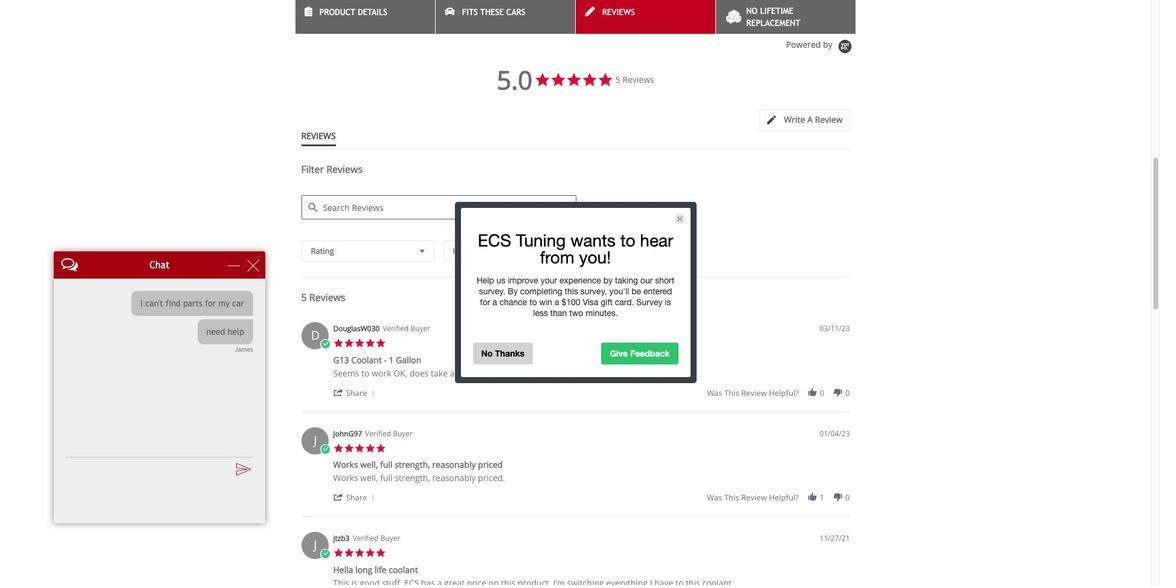 Task type: vqa. For each thing, say whether or not it's contained in the screenshot.
two
yes



Task type: locate. For each thing, give the bounding box(es) containing it.
1 vertical spatial by
[[604, 276, 613, 285]]

share button up jtzb3 verified buyer
[[333, 491, 379, 503]]

2 vertical spatial verified buyer heading
[[353, 533, 400, 543]]

survey
[[637, 297, 663, 307]]

to inside ecs tuning wants to hear from you!
[[621, 230, 636, 250]]

verified buyer heading up hella long life coolant
[[353, 533, 400, 543]]

circle checkmark image
[[320, 339, 331, 350], [320, 444, 331, 455]]

0 vertical spatial by
[[823, 39, 833, 50]]

j
[[314, 432, 317, 448], [314, 537, 317, 553]]

1 horizontal spatial 1
[[820, 492, 825, 503]]

1 right vote up review by johng97 on  4 jan 2023 icon
[[820, 492, 825, 503]]

helpful? for d
[[769, 387, 799, 398]]

1 group from the top
[[707, 387, 850, 398]]

this inside help us improve your experience by taking our short survey. by completing this survey, you'll be entered for a chance to win a $100 visa gift card. survey is less than two minutes.
[[565, 287, 578, 296]]

reviews link
[[576, 0, 715, 34]]

a up than
[[555, 297, 559, 307]]

verified right the johng97
[[365, 428, 391, 439]]

less
[[533, 308, 548, 318]]

1 vertical spatial reasonably
[[432, 472, 476, 484]]

give
[[610, 348, 628, 358]]

0 horizontal spatial 5 reviews
[[301, 291, 346, 304]]

0 vertical spatial reasonably
[[432, 459, 476, 470]]

helpful? left vote up review by johng97 on  4 jan 2023 icon
[[769, 492, 799, 503]]

review date 03/11/23 element
[[820, 323, 850, 334]]

2 strength, from the top
[[395, 472, 430, 484]]

reasonably left 'priced.'
[[432, 472, 476, 484]]

this for j
[[725, 492, 740, 503]]

1 strength, from the top
[[395, 459, 430, 470]]

share
[[346, 387, 367, 398], [346, 492, 367, 503]]

2 j from the top
[[314, 537, 317, 553]]

0 vertical spatial j
[[314, 432, 317, 448]]

0 vertical spatial 5
[[616, 74, 621, 85]]

1 vertical spatial this
[[725, 387, 740, 398]]

share button down seems
[[333, 387, 379, 398]]

1 vertical spatial share
[[346, 492, 367, 503]]

was this review helpful? left vote up review by johng97 on  4 jan 2023 icon
[[707, 492, 799, 503]]

wants
[[571, 230, 616, 250]]

by
[[823, 39, 833, 50], [604, 276, 613, 285]]

1 vertical spatial well,
[[360, 472, 378, 484]]

d
[[311, 327, 320, 343]]

lifetime
[[760, 6, 794, 16]]

2 was this review helpful? from the top
[[707, 492, 799, 503]]

well, up seperator image
[[360, 472, 378, 484]]

images
[[453, 245, 479, 256]]

1 vertical spatial j
[[314, 537, 317, 553]]

0 vertical spatial works
[[333, 459, 358, 470]]

2 vertical spatial verified
[[353, 533, 379, 543]]

minutes.
[[586, 308, 618, 318]]

0 vertical spatial verified
[[383, 323, 409, 334]]

coolant
[[389, 564, 418, 575]]

0 vertical spatial helpful?
[[769, 387, 799, 398]]

circle checkmark image for d
[[320, 339, 331, 350]]

1 was this review helpful? from the top
[[707, 387, 799, 398]]

star image
[[344, 338, 355, 349], [365, 338, 376, 349], [355, 443, 365, 453], [333, 548, 344, 558], [376, 548, 386, 558]]

was this review helpful? left the vote up review by douglasw030 on 11 mar 2023 image
[[707, 387, 799, 398]]

reviews
[[602, 7, 635, 17], [295, 9, 342, 23], [623, 74, 654, 85], [327, 163, 363, 176], [309, 291, 346, 304]]

product details
[[320, 7, 387, 17]]

2 share button from the top
[[333, 491, 379, 503]]

0 vertical spatial full
[[380, 459, 393, 470]]

2 group from the top
[[707, 492, 850, 503]]

$100
[[562, 297, 581, 307]]

1 share button from the top
[[333, 387, 379, 398]]

1 vertical spatial strength,
[[395, 472, 430, 484]]

group
[[707, 387, 850, 398], [707, 492, 850, 503]]

verified buyer heading for 1
[[383, 323, 431, 334]]

2 review from the top
[[742, 492, 767, 503]]

was this review helpful?
[[707, 387, 799, 398], [707, 492, 799, 503]]

share left seperator image
[[346, 492, 367, 503]]

0 vertical spatial share
[[346, 387, 367, 398]]

1 works from the top
[[333, 459, 358, 470]]

full
[[380, 459, 393, 470], [380, 472, 393, 484]]

no
[[481, 348, 493, 358]]

verified up the '-'
[[383, 323, 409, 334]]

replacement
[[747, 18, 801, 28]]

two
[[570, 308, 583, 318]]

1 vertical spatial was
[[707, 492, 723, 503]]

was this review helpful? for d
[[707, 387, 799, 398]]

1 vertical spatial buyer
[[393, 428, 413, 439]]

reasonably left priced
[[432, 459, 476, 470]]

0 vertical spatial share image
[[333, 387, 344, 397]]

0 horizontal spatial by
[[604, 276, 613, 285]]

vote up review by johng97 on  4 jan 2023 image
[[807, 492, 818, 502]]

douglasw030 verified buyer
[[333, 323, 431, 334]]

1 reasonably from the top
[[432, 459, 476, 470]]

thanks
[[495, 348, 525, 358]]

0 vertical spatial 1
[[389, 354, 394, 365]]

2 full from the top
[[380, 472, 393, 484]]

1 share from the top
[[346, 387, 367, 398]]

1 j from the top
[[314, 432, 317, 448]]

1
[[389, 354, 394, 365], [820, 492, 825, 503]]

write no frame image
[[767, 116, 782, 125]]

this for d
[[725, 387, 740, 398]]

a
[[493, 297, 497, 307], [555, 297, 559, 307], [450, 367, 455, 379]]

you!
[[579, 247, 611, 267]]

1 full from the top
[[380, 459, 393, 470]]

to left hear
[[621, 230, 636, 250]]

verified buyer heading
[[383, 323, 431, 334], [365, 428, 413, 439], [353, 533, 400, 543]]

0 vertical spatial 5 reviews
[[616, 74, 654, 85]]

gift
[[601, 297, 613, 307]]

no thanks link
[[473, 343, 533, 364]]

1 horizontal spatial by
[[823, 39, 833, 50]]

circle checkmark image for j
[[320, 444, 331, 455]]

0 vertical spatial buyer
[[411, 323, 431, 334]]

0 vertical spatial this
[[565, 287, 578, 296]]

0 vertical spatial share button
[[333, 387, 379, 398]]

1 was from the top
[[707, 387, 723, 398]]

1 well, from the top
[[360, 459, 378, 470]]

take
[[431, 367, 448, 379]]

buyer
[[411, 323, 431, 334], [393, 428, 413, 439], [381, 533, 400, 543]]

buyer up gallon
[[411, 323, 431, 334]]

tab panel containing d
[[295, 316, 856, 585]]

0 vertical spatial verified buyer heading
[[383, 323, 431, 334]]

1 vertical spatial share image
[[333, 492, 344, 502]]

g13
[[333, 354, 349, 365]]

taking
[[615, 276, 638, 285]]

share image for d
[[333, 387, 344, 397]]

0 vertical spatial was
[[707, 387, 723, 398]]

helpful?
[[769, 387, 799, 398], [769, 492, 799, 503]]

share image left seperator image
[[333, 492, 344, 502]]

1 vertical spatial review
[[742, 492, 767, 503]]

well, down johng97 verified buyer
[[360, 459, 378, 470]]

write a review button
[[760, 109, 850, 131]]

help us improve your experience by taking our short survey. by completing this survey, you'll be entered for a chance to win a $100 visa gift card. survey is less than two minutes.
[[477, 276, 675, 318]]

verified buyer heading right the johng97
[[365, 428, 413, 439]]

1 circle checkmark image from the top
[[320, 339, 331, 350]]

fits these cars
[[462, 7, 526, 17]]

2 was from the top
[[707, 492, 723, 503]]

this
[[565, 287, 578, 296], [725, 387, 740, 398], [725, 492, 740, 503]]

long
[[356, 564, 373, 575]]

johng97 verified buyer
[[333, 428, 413, 439]]

0 vertical spatial strength,
[[395, 459, 430, 470]]

chance
[[500, 297, 527, 307]]

star image
[[333, 338, 344, 349], [355, 338, 365, 349], [376, 338, 386, 349], [333, 443, 344, 453], [344, 443, 355, 453], [365, 443, 376, 453], [376, 443, 386, 453], [344, 548, 355, 558], [355, 548, 365, 558], [365, 548, 376, 558]]

verified for full
[[365, 428, 391, 439]]

5.0 star rating element
[[497, 62, 533, 97]]

review left vote up review by johng97 on  4 jan 2023 icon
[[742, 492, 767, 503]]

1 review from the top
[[742, 387, 767, 398]]

powered
[[786, 39, 821, 50]]

share image
[[333, 387, 344, 397], [333, 492, 344, 502]]

0 horizontal spatial 5
[[301, 291, 307, 304]]

product
[[320, 7, 356, 17]]

5 reviews
[[616, 74, 654, 85], [301, 291, 346, 304]]

1 horizontal spatial 5
[[616, 74, 621, 85]]

was for j
[[707, 492, 723, 503]]

tuning
[[516, 230, 566, 250]]

2 vertical spatial this
[[725, 492, 740, 503]]

1 right the '-'
[[389, 354, 394, 365]]

no lifetime replacement
[[747, 6, 801, 28]]

Rating Filter field
[[301, 241, 434, 262]]

our
[[641, 276, 653, 285]]

a right for
[[493, 297, 497, 307]]

short
[[655, 276, 675, 285]]

down triangle image
[[417, 245, 428, 257]]

0 vertical spatial was this review helpful?
[[707, 387, 799, 398]]

review left the vote up review by douglasw030 on 11 mar 2023 image
[[742, 387, 767, 398]]

1 vertical spatial full
[[380, 472, 393, 484]]

0 for d
[[846, 387, 850, 398]]

verified buyer heading up gallon
[[383, 323, 431, 334]]

to inside help us improve your experience by taking our short survey. by completing this survey, you'll be entered for a chance to win a $100 visa gift card. survey is less than two minutes.
[[530, 297, 537, 307]]

share button
[[333, 387, 379, 398], [333, 491, 379, 503]]

was this review helpful? for j
[[707, 492, 799, 503]]

2 share from the top
[[346, 492, 367, 503]]

to down coolant
[[362, 367, 370, 379]]

well,
[[360, 459, 378, 470], [360, 472, 378, 484]]

a
[[808, 114, 813, 125]]

1 vertical spatial verified buyer heading
[[365, 428, 413, 439]]

5
[[616, 74, 621, 85], [301, 291, 307, 304]]

verified
[[383, 323, 409, 334], [365, 428, 391, 439], [353, 533, 379, 543]]

2 works from the top
[[333, 472, 358, 484]]

1 vertical spatial verified
[[365, 428, 391, 439]]

verified right jtzb3
[[353, 533, 379, 543]]

1 share image from the top
[[333, 387, 344, 397]]

was for d
[[707, 387, 723, 398]]

0 horizontal spatial 1
[[389, 354, 394, 365]]

1 vertical spatial circle checkmark image
[[320, 444, 331, 455]]

j left the johng97
[[314, 432, 317, 448]]

0 right the vote up review by douglasw030 on 11 mar 2023 image
[[820, 387, 825, 398]]

0 right vote down review by johng97 on  4 jan 2023 image
[[846, 492, 850, 503]]

2 reasonably from the top
[[432, 472, 476, 484]]

0 vertical spatial circle checkmark image
[[320, 339, 331, 350]]

j left circle checkmark image
[[314, 537, 317, 553]]

was
[[707, 387, 723, 398], [707, 492, 723, 503]]

jtzb3 verified buyer
[[333, 533, 400, 543]]

no thanks
[[481, 348, 525, 358]]

you'll
[[610, 287, 629, 296]]

1 vertical spatial 1
[[820, 492, 825, 503]]

for
[[480, 297, 490, 307]]

helpful? left the vote up review by douglasw030 on 11 mar 2023 image
[[769, 387, 799, 398]]

works well, full strength, reasonably priced heading
[[333, 459, 503, 473]]

a right the take
[[450, 367, 455, 379]]

helpful? for j
[[769, 492, 799, 503]]

share left seperator icon
[[346, 387, 367, 398]]

ok,
[[394, 367, 408, 379]]

these
[[480, 7, 504, 17]]

buyer up the works well, full strength, reasonably priced heading
[[393, 428, 413, 439]]

videos
[[489, 245, 513, 256]]

filter reviews
[[301, 163, 363, 176]]

1 vertical spatial share button
[[333, 491, 379, 503]]

1 vertical spatial group
[[707, 492, 850, 503]]

2 share image from the top
[[333, 492, 344, 502]]

product details link
[[295, 0, 435, 34]]

2 circle checkmark image from the top
[[320, 444, 331, 455]]

help
[[477, 276, 494, 285]]

by inside help us improve your experience by taking our short survey. by completing this survey, you'll be entered for a chance to win a $100 visa gift card. survey is less than two minutes.
[[604, 276, 613, 285]]

give feedback
[[610, 348, 670, 358]]

2 helpful? from the top
[[769, 492, 799, 503]]

works
[[333, 459, 358, 470], [333, 472, 358, 484]]

group for j
[[707, 492, 850, 503]]

review for d
[[742, 387, 767, 398]]

verified buyer heading for strength,
[[365, 428, 413, 439]]

fits
[[462, 7, 478, 17]]

0 vertical spatial group
[[707, 387, 850, 398]]

buyer up life at the left of the page
[[381, 533, 400, 543]]

1 helpful? from the top
[[769, 387, 799, 398]]

by right powered
[[823, 39, 833, 50]]

review for j
[[742, 492, 767, 503]]

by up you'll
[[604, 276, 613, 285]]

0 right vote down review by douglasw030 on 11 mar 2023 icon
[[846, 387, 850, 398]]

vote down review by douglasw030 on 11 mar 2023 image
[[833, 387, 843, 397]]

seems
[[333, 367, 359, 379]]

0 vertical spatial review
[[742, 387, 767, 398]]

1 vertical spatial was this review helpful?
[[707, 492, 799, 503]]

0 vertical spatial well,
[[360, 459, 378, 470]]

to
[[621, 230, 636, 250], [530, 297, 537, 307], [362, 367, 370, 379], [480, 367, 488, 379]]

review
[[742, 387, 767, 398], [742, 492, 767, 503]]

1 vertical spatial helpful?
[[769, 492, 799, 503]]

tab panel
[[295, 316, 856, 585]]

share image down seems
[[333, 387, 344, 397]]

0 horizontal spatial a
[[450, 367, 455, 379]]

star image right circle checkmark image
[[333, 548, 344, 558]]

a inside g13 coolant - 1 gallon seems to work ok, does take a while to get it.
[[450, 367, 455, 379]]

to left get
[[480, 367, 488, 379]]

to left win
[[530, 297, 537, 307]]

1 vertical spatial works
[[333, 472, 358, 484]]

ecs
[[478, 230, 511, 250]]



Task type: describe. For each thing, give the bounding box(es) containing it.
feedback
[[630, 348, 670, 358]]

it.
[[505, 367, 512, 379]]

share button for d
[[333, 387, 379, 398]]

priced.
[[478, 472, 505, 484]]

star image up coolant
[[365, 338, 376, 349]]

fits these cars link
[[435, 0, 575, 34]]

j for hella long life coolant
[[314, 537, 317, 553]]

completing
[[520, 287, 562, 296]]

gallon
[[396, 354, 422, 365]]

jtzb3
[[333, 533, 350, 543]]

us
[[497, 276, 506, 285]]

vote up review by douglasw030 on 11 mar 2023 image
[[807, 387, 818, 397]]

survey.
[[479, 287, 506, 296]]

entered
[[644, 287, 672, 296]]

improve
[[508, 276, 538, 285]]

2 horizontal spatial a
[[555, 297, 559, 307]]

share image for j
[[333, 492, 344, 502]]

filter reviews heading
[[301, 163, 850, 186]]

coolant
[[351, 354, 382, 365]]

buyer for 1
[[411, 323, 431, 334]]

g13 coolant - 1 gallon seems to work ok, does take a while to get it.
[[333, 354, 512, 379]]

Search Reviews search field
[[301, 195, 576, 219]]

1 horizontal spatial a
[[493, 297, 497, 307]]

work
[[372, 367, 391, 379]]

03/11/23
[[820, 323, 850, 334]]

j for works well, full strength, reasonably priced
[[314, 432, 317, 448]]

share for j
[[346, 492, 367, 503]]

1 inside g13 coolant - 1 gallon seems to work ok, does take a while to get it.
[[389, 354, 394, 365]]

seperator image
[[369, 390, 377, 397]]

hear
[[640, 230, 674, 250]]

seperator image
[[369, 494, 377, 502]]

2 well, from the top
[[360, 472, 378, 484]]

survey,
[[581, 287, 607, 296]]

group for d
[[707, 387, 850, 398]]

-
[[384, 354, 387, 365]]

hella long life coolant
[[333, 564, 418, 575]]

share for d
[[346, 387, 367, 398]]

review date 01/04/23 element
[[820, 428, 850, 439]]

douglasw030
[[333, 323, 380, 334]]

circle checkmark image
[[320, 549, 331, 559]]

5.0
[[497, 62, 533, 97]]

than
[[551, 308, 567, 318]]

powered by
[[786, 39, 835, 50]]

is
[[665, 297, 671, 307]]

get
[[490, 367, 503, 379]]

1 vertical spatial 5 reviews
[[301, 291, 346, 304]]

review
[[815, 114, 843, 125]]

hella
[[333, 564, 353, 575]]

buyer for strength,
[[393, 428, 413, 439]]

g13 coolant - 1 gallon heading
[[333, 354, 422, 368]]

write
[[784, 114, 805, 125]]

01/04/23
[[820, 428, 850, 439]]

images & videos
[[453, 245, 513, 256]]

your
[[541, 276, 557, 285]]

priced
[[478, 459, 503, 470]]

give feedback link
[[602, 343, 678, 364]]

card.
[[615, 297, 634, 307]]

magnifying glass image
[[309, 203, 318, 212]]

from
[[540, 247, 575, 267]]

star image down the johng97
[[355, 443, 365, 453]]

reviews inside heading
[[327, 163, 363, 176]]

filter
[[301, 163, 324, 176]]

0 for j
[[846, 492, 850, 503]]

ecs tuning wants to hear from you!
[[478, 230, 674, 267]]

share button for j
[[333, 491, 379, 503]]

while
[[457, 367, 478, 379]]

cars
[[507, 7, 526, 17]]

2 vertical spatial buyer
[[381, 533, 400, 543]]

visa
[[583, 297, 599, 307]]

star image down douglasw030
[[344, 338, 355, 349]]

vote down review by johng97 on  4 jan 2023 image
[[833, 492, 843, 502]]

review date 11/27/21 element
[[820, 533, 850, 543]]

&
[[481, 245, 487, 256]]

hella long life coolant heading
[[333, 564, 418, 578]]

verified for -
[[383, 323, 409, 334]]

Images & Videos Filter field
[[443, 241, 576, 262]]

by
[[508, 287, 518, 296]]

experience
[[560, 276, 601, 285]]

1 vertical spatial 5
[[301, 291, 307, 304]]

write a review
[[784, 114, 843, 125]]

be
[[632, 287, 641, 296]]

no
[[747, 6, 758, 16]]

1 horizontal spatial 5 reviews
[[616, 74, 654, 85]]

rating
[[311, 245, 334, 256]]

11/27/21
[[820, 533, 850, 543]]

no lifetime replacement link
[[716, 0, 856, 34]]

does
[[410, 367, 429, 379]]

works well, full strength, reasonably priced works well, full strength, reasonably priced.
[[333, 459, 505, 484]]

life
[[375, 564, 387, 575]]

reviews
[[301, 130, 336, 142]]

details
[[358, 7, 387, 17]]

win
[[540, 297, 553, 307]]

star image up life at the left of the page
[[376, 548, 386, 558]]

johng97
[[333, 428, 362, 439]]

powered by link
[[786, 39, 856, 54]]



